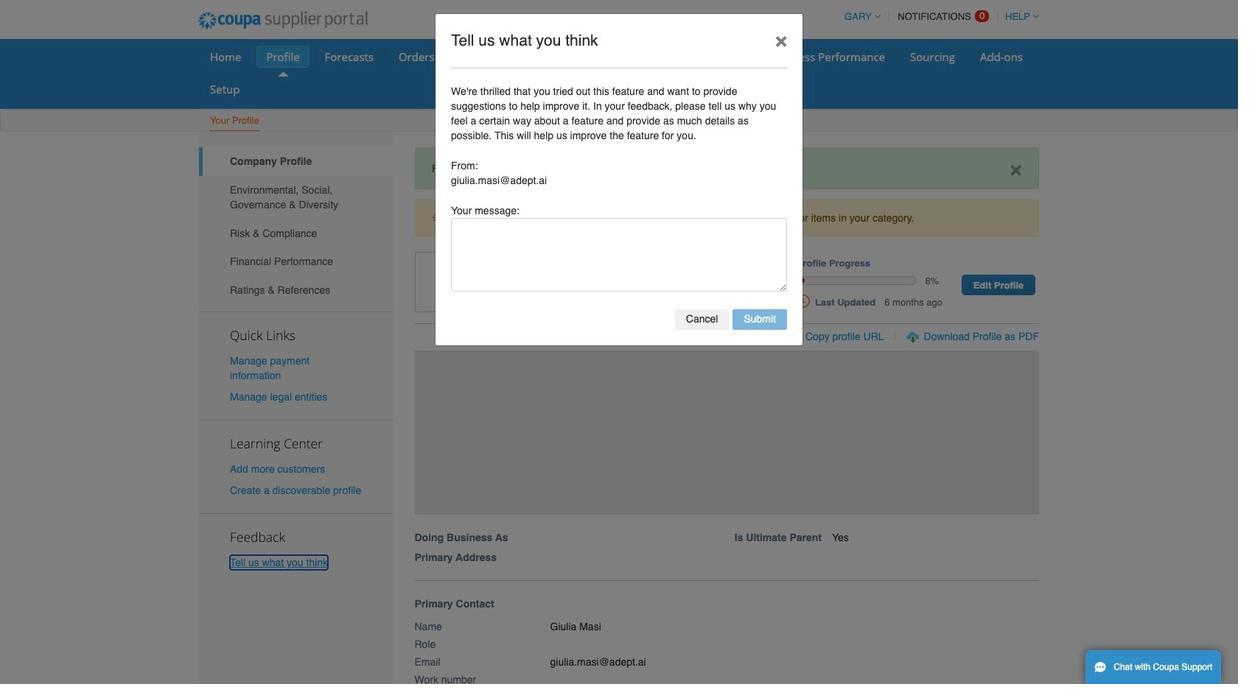 Task type: describe. For each thing, give the bounding box(es) containing it.
background image
[[415, 351, 1039, 515]]

coupa supplier portal image
[[188, 2, 378, 39]]



Task type: vqa. For each thing, say whether or not it's contained in the screenshot.
alert
yes



Task type: locate. For each thing, give the bounding box(es) containing it.
giulia masi image
[[415, 252, 474, 313]]

alert
[[415, 200, 1039, 237]]

banner
[[409, 252, 1055, 581]]

None text field
[[451, 218, 787, 292]]

dialog
[[435, 13, 803, 347]]



